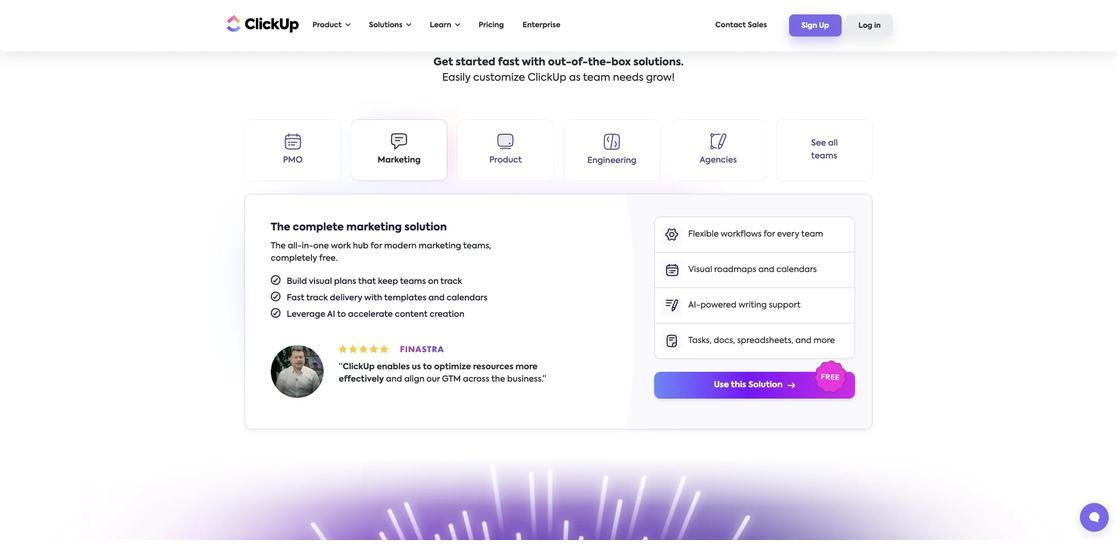 Task type: locate. For each thing, give the bounding box(es) containing it.
marketing
[[347, 223, 402, 234], [419, 243, 462, 251]]

"
[[339, 364, 343, 372]]

0 horizontal spatial product
[[313, 22, 342, 29]]

on
[[428, 278, 439, 286]]

build visual plans that keep teams on track
[[287, 278, 462, 286]]

for right hub on the top left of page
[[371, 243, 382, 251]]

1 horizontal spatial more
[[814, 338, 835, 346]]

1 horizontal spatial clickup
[[528, 73, 567, 84]]

1 the from the top
[[271, 223, 290, 234]]

1 vertical spatial team
[[583, 73, 611, 84]]

1 vertical spatial clickup
[[343, 364, 375, 372]]

the up all- at top
[[271, 223, 290, 234]]

with inside get started fast with out-of-the-box solutions. easily customize clickup as team needs grow!
[[522, 58, 546, 68]]

0 horizontal spatial for
[[371, 243, 382, 251]]

learn button
[[425, 15, 466, 36]]

2 vertical spatial team
[[802, 231, 824, 239]]

the inside the all-in-one work hub for modern marketing teams, completely free.
[[271, 243, 286, 251]]

1 vertical spatial product
[[490, 157, 522, 165]]

with down build visual plans that keep teams on track
[[365, 295, 382, 303]]

1 horizontal spatial with
[[522, 58, 546, 68]]

1 horizontal spatial every
[[778, 231, 800, 239]]

0 horizontal spatial clickup
[[343, 364, 375, 372]]

track down the visual
[[306, 295, 328, 303]]

pricing
[[479, 22, 504, 29]]

get
[[434, 58, 453, 68]]

0 vertical spatial team
[[682, 12, 771, 42]]

0 vertical spatial track
[[441, 278, 462, 286]]

0 vertical spatial to
[[337, 311, 346, 319]]

and
[[759, 267, 775, 275], [429, 295, 445, 303], [796, 338, 812, 346], [386, 376, 402, 384]]

2 the from the top
[[271, 243, 286, 251]]

for for fit
[[527, 12, 575, 42]]

0 horizontal spatial team
[[583, 73, 611, 84]]

track right on
[[441, 278, 462, 286]]

effectively
[[339, 376, 384, 384]]

0 vertical spatial clickup
[[528, 73, 567, 84]]

and right spreadsheets,
[[796, 338, 812, 346]]

enterprise link
[[518, 15, 566, 36]]

team for perfect fit for every team
[[682, 12, 771, 42]]

across
[[463, 376, 490, 384]]

1 horizontal spatial calendars
[[777, 267, 817, 275]]

hub
[[353, 243, 369, 251]]

1 horizontal spatial to
[[423, 364, 432, 372]]

0 vertical spatial with
[[522, 58, 546, 68]]

the for the all-in-one work hub for modern marketing teams, completely free.
[[271, 243, 286, 251]]

to right ai
[[337, 311, 346, 319]]

us
[[412, 364, 421, 372]]

solution
[[405, 223, 447, 234]]

clickup down out-
[[528, 73, 567, 84]]

teams
[[812, 153, 838, 161], [400, 278, 426, 286]]

0 vertical spatial the
[[271, 223, 290, 234]]

1 vertical spatial the
[[271, 243, 286, 251]]

1 vertical spatial for
[[764, 231, 776, 239]]

marketing up hub on the top left of page
[[347, 223, 402, 234]]

for for workflows
[[764, 231, 776, 239]]

product
[[313, 22, 342, 29], [490, 157, 522, 165]]

to right us
[[423, 364, 432, 372]]

teams up templates
[[400, 278, 426, 286]]

0 horizontal spatial teams
[[400, 278, 426, 286]]

1 horizontal spatial marketing
[[419, 243, 462, 251]]

clickup
[[528, 73, 567, 84], [343, 364, 375, 372]]

every
[[582, 12, 675, 42], [778, 231, 800, 239]]

optimize
[[434, 364, 471, 372]]

1 vertical spatial with
[[365, 295, 382, 303]]

with for fast
[[522, 58, 546, 68]]

clickup image
[[224, 14, 299, 33]]

to inside " clickup enables us to optimize resources more effectively
[[423, 364, 432, 372]]

1 vertical spatial every
[[778, 231, 800, 239]]

clickup inside get started fast with out-of-the-box solutions. easily customize clickup as team needs grow!
[[528, 73, 567, 84]]

1 vertical spatial more
[[516, 364, 538, 372]]

calendars up creation
[[447, 295, 488, 303]]

0 horizontal spatial every
[[582, 12, 675, 42]]

calendars
[[777, 267, 817, 275], [447, 295, 488, 303]]

0 vertical spatial calendars
[[777, 267, 817, 275]]

every up box
[[582, 12, 675, 42]]

sign
[[802, 22, 818, 29]]

0 vertical spatial product
[[313, 22, 342, 29]]

1 horizontal spatial teams
[[812, 153, 838, 161]]

out-
[[548, 58, 572, 68]]

0 horizontal spatial with
[[365, 295, 382, 303]]

easily
[[442, 73, 471, 84]]

0 horizontal spatial more
[[516, 364, 538, 372]]

2 horizontal spatial for
[[764, 231, 776, 239]]

teams down see
[[812, 153, 838, 161]]

fast
[[498, 58, 520, 68]]

0 vertical spatial more
[[814, 338, 835, 346]]

1 horizontal spatial team
[[682, 12, 771, 42]]

with
[[522, 58, 546, 68], [365, 295, 382, 303]]

1 horizontal spatial for
[[527, 12, 575, 42]]

2 horizontal spatial team
[[802, 231, 824, 239]]

1 vertical spatial track
[[306, 295, 328, 303]]

business."
[[508, 376, 547, 384]]

of-
[[572, 58, 588, 68]]

every right workflows in the right top of the page
[[778, 231, 800, 239]]

to
[[337, 311, 346, 319], [423, 364, 432, 372]]

2 vertical spatial for
[[371, 243, 382, 251]]

1 vertical spatial calendars
[[447, 295, 488, 303]]

contact
[[716, 22, 746, 29]]

for up out-
[[527, 12, 575, 42]]

marketing
[[378, 157, 421, 165]]

solutions.
[[634, 58, 684, 68]]

0 vertical spatial for
[[527, 12, 575, 42]]

that
[[358, 278, 376, 286]]

more inside " clickup enables us to optimize resources more effectively
[[516, 364, 538, 372]]

solutions button
[[364, 15, 417, 36]]

writing
[[739, 302, 767, 310]]

ai-powered writing support
[[689, 302, 801, 310]]

1 vertical spatial marketing
[[419, 243, 462, 251]]

use this solution link
[[655, 373, 856, 399]]

track
[[441, 278, 462, 286], [306, 295, 328, 303]]

the left all- at top
[[271, 243, 286, 251]]

product button
[[458, 120, 554, 182]]

log in
[[859, 22, 881, 29]]

work
[[331, 243, 351, 251]]

perfect fit for every team
[[347, 12, 771, 42]]

engineering
[[588, 157, 637, 165]]

see all teams
[[812, 140, 838, 161]]

1 horizontal spatial product
[[490, 157, 522, 165]]

perfect
[[347, 12, 470, 42]]

0 vertical spatial teams
[[812, 153, 838, 161]]

1 horizontal spatial track
[[441, 278, 462, 286]]

one
[[313, 243, 329, 251]]

sales
[[748, 22, 767, 29]]

0 vertical spatial marketing
[[347, 223, 402, 234]]

1 vertical spatial to
[[423, 364, 432, 372]]

teams inside see all teams
[[812, 153, 838, 161]]

use
[[714, 382, 729, 390]]

for right workflows in the right top of the page
[[764, 231, 776, 239]]

for inside the all-in-one work hub for modern marketing teams, completely free.
[[371, 243, 382, 251]]

tasks,
[[689, 338, 712, 346]]

fit
[[478, 12, 519, 42]]

0 vertical spatial every
[[582, 12, 675, 42]]

" clickup enables us to optimize resources more effectively
[[339, 364, 538, 384]]

marketing down "solution"
[[419, 243, 462, 251]]

with right fast
[[522, 58, 546, 68]]

contact sales button
[[711, 15, 773, 36]]

leverage
[[287, 311, 326, 319]]

calendars up support
[[777, 267, 817, 275]]

product inside button
[[490, 157, 522, 165]]

more
[[814, 338, 835, 346], [516, 364, 538, 372]]

and right "roadmaps"
[[759, 267, 775, 275]]

clickup up effectively
[[343, 364, 375, 372]]



Task type: describe. For each thing, give the bounding box(es) containing it.
tasks, docs, spreadsheets, and more
[[689, 338, 835, 346]]

keep
[[378, 278, 398, 286]]

engineering button
[[564, 120, 661, 182]]

marketing button
[[351, 120, 448, 182]]

contact sales
[[716, 22, 767, 29]]

ai
[[327, 311, 335, 319]]

plans
[[334, 278, 356, 286]]

use this solution
[[714, 382, 783, 390]]

every for workflows
[[778, 231, 800, 239]]

docs,
[[714, 338, 736, 346]]

in-
[[302, 243, 313, 251]]

visual
[[689, 267, 713, 275]]

sign up button
[[790, 15, 842, 36]]

spreadsheets,
[[738, 338, 794, 346]]

creation
[[430, 311, 465, 319]]

visual roadmaps and calendars
[[689, 267, 817, 275]]

clickup inside " clickup enables us to optimize resources more effectively
[[343, 364, 375, 372]]

leverage ai to accelerate content creation
[[287, 311, 465, 319]]

solutions
[[369, 22, 403, 29]]

box
[[612, 58, 631, 68]]

up
[[819, 22, 830, 29]]

every for fit
[[582, 12, 675, 42]]

pmo
[[283, 157, 303, 165]]

visual
[[309, 278, 332, 286]]

roadmaps
[[715, 267, 757, 275]]

agencies button
[[670, 120, 767, 182]]

product inside popup button
[[313, 22, 342, 29]]

free.
[[319, 255, 338, 263]]

complete
[[293, 223, 344, 234]]

flexible workflows for every team
[[689, 231, 824, 239]]

product button
[[308, 15, 356, 36]]

in
[[875, 22, 881, 29]]

marketing inside the all-in-one work hub for modern marketing teams, completely free.
[[419, 243, 462, 251]]

started
[[456, 58, 496, 68]]

see
[[812, 140, 827, 148]]

the
[[492, 376, 505, 384]]

fast track delivery with templates and calendars
[[287, 295, 488, 303]]

modern
[[384, 243, 417, 251]]

enables
[[377, 364, 410, 372]]

the complete marketing solution
[[271, 223, 447, 234]]

pmo button
[[245, 120, 341, 182]]

log
[[859, 22, 873, 29]]

completely
[[271, 255, 317, 263]]

enterprise
[[523, 22, 561, 29]]

the all-in-one work hub for modern marketing teams, completely free.
[[271, 243, 492, 263]]

ai-
[[689, 302, 701, 310]]

the for the complete marketing solution
[[271, 223, 290, 234]]

pricing link
[[474, 15, 509, 36]]

powered
[[701, 302, 737, 310]]

templates
[[384, 295, 427, 303]]

1 vertical spatial teams
[[400, 278, 426, 286]]

and align our gtm across the business."
[[384, 376, 547, 384]]

get started fast with out-of-the-box solutions. easily customize clickup as team needs grow!
[[434, 58, 684, 84]]

grow!
[[646, 73, 675, 84]]

0 horizontal spatial track
[[306, 295, 328, 303]]

content
[[395, 311, 428, 319]]

this
[[731, 382, 747, 390]]

customize
[[474, 73, 525, 84]]

0 horizontal spatial to
[[337, 311, 346, 319]]

gtm
[[442, 376, 461, 384]]

all
[[829, 140, 838, 148]]

agencies
[[700, 157, 737, 165]]

with for delivery
[[365, 295, 382, 303]]

engineering testimonial image image
[[271, 346, 324, 399]]

and down on
[[429, 295, 445, 303]]

align
[[404, 376, 425, 384]]

resources
[[473, 364, 514, 372]]

0 horizontal spatial calendars
[[447, 295, 488, 303]]

support
[[769, 302, 801, 310]]

0 horizontal spatial marketing
[[347, 223, 402, 234]]

team for flexible workflows for every team
[[802, 231, 824, 239]]

and down enables
[[386, 376, 402, 384]]

teams,
[[463, 243, 492, 251]]

flexible
[[689, 231, 719, 239]]

learn
[[430, 22, 452, 29]]

the-
[[588, 58, 612, 68]]

accelerate
[[348, 311, 393, 319]]

as
[[569, 73, 581, 84]]

our
[[427, 376, 440, 384]]

build
[[287, 278, 307, 286]]

needs
[[613, 73, 644, 84]]

sign up
[[802, 22, 830, 29]]

team inside get started fast with out-of-the-box solutions. easily customize clickup as team needs grow!
[[583, 73, 611, 84]]

fast
[[287, 295, 305, 303]]

log in link
[[847, 15, 894, 36]]

solution
[[749, 382, 783, 390]]



Task type: vqa. For each thing, say whether or not it's contained in the screenshot.
left CALENDARS
yes



